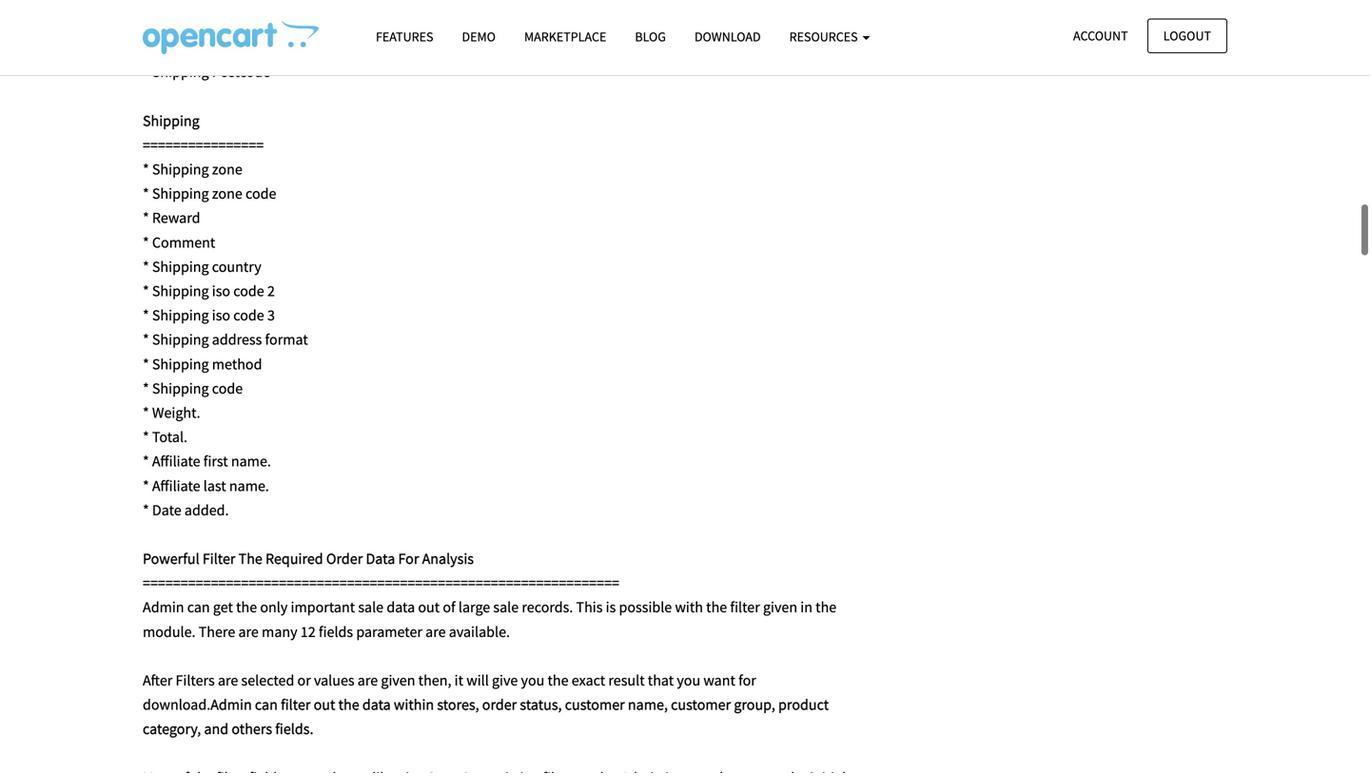 Task type: describe. For each thing, give the bounding box(es) containing it.
filter
[[203, 550, 235, 569]]

8 * from the top
[[143, 257, 149, 276]]

records.
[[522, 598, 573, 617]]

important
[[291, 598, 355, 617]]

after
[[143, 671, 173, 690]]

download link
[[680, 20, 775, 53]]

resources link
[[775, 20, 884, 53]]

added.
[[184, 501, 229, 520]]

marketplace
[[524, 28, 606, 45]]

fields.
[[275, 720, 313, 739]]

4 * from the top
[[143, 160, 149, 179]]

method
[[212, 355, 262, 374]]

selected
[[241, 671, 294, 690]]

there
[[199, 623, 235, 642]]

parameter
[[356, 623, 422, 642]]

are right filters
[[218, 671, 238, 690]]

3
[[267, 306, 275, 325]]

10 * from the top
[[143, 306, 149, 325]]

out inside 'powerful filter the required order data for analysis =============================================================== admin can get the only important sale data out of large sale records. this is possible with the filter given in the module. there are many 12 fields parameter are available.'
[[418, 598, 440, 617]]

in
[[800, 598, 813, 617]]

1 customer from the left
[[565, 696, 625, 715]]

then,
[[418, 671, 451, 690]]

order
[[482, 696, 517, 715]]

17 * from the top
[[143, 476, 149, 496]]

9 * from the top
[[143, 282, 149, 301]]

2 zone from the top
[[212, 184, 242, 203]]

account
[[1073, 27, 1128, 44]]

out inside admin can filter out the data within stores, order status, customer name, customer group, product category, and others fields.
[[314, 696, 335, 715]]

the inside after filters are selected or values are given then, it will give you the exact result that you want for download.
[[548, 671, 569, 690]]

fields
[[319, 623, 353, 642]]

1 affiliate from the top
[[152, 452, 200, 471]]

for
[[398, 550, 419, 569]]

* shipping address 1 * shipping address 2 * shipping postcode
[[143, 14, 273, 82]]

module.
[[143, 623, 196, 642]]

logout link
[[1147, 19, 1227, 53]]

logout
[[1164, 27, 1211, 44]]

total.
[[152, 428, 187, 447]]

===============================================================
[[143, 574, 619, 593]]

status,
[[520, 696, 562, 715]]

of
[[443, 598, 456, 617]]

first
[[203, 452, 228, 471]]

filter inside admin can filter out the data within stores, order status, customer name, customer group, product category, and others fields.
[[281, 696, 311, 715]]

1 sale from the left
[[358, 598, 384, 617]]

1
[[266, 14, 273, 33]]

download.
[[143, 696, 210, 715]]

3 * from the top
[[143, 62, 149, 82]]

required
[[266, 550, 323, 569]]

country
[[212, 257, 261, 276]]

others
[[232, 720, 272, 739]]

reward
[[152, 209, 200, 228]]

large
[[459, 598, 490, 617]]

for
[[738, 671, 756, 690]]

2 iso from the top
[[212, 306, 230, 325]]

data inside admin can filter out the data within stores, order status, customer name, customer group, product category, and others fields.
[[362, 696, 391, 715]]

account link
[[1057, 19, 1144, 53]]

within
[[394, 696, 434, 715]]

group,
[[734, 696, 775, 715]]

want
[[703, 671, 735, 690]]

result
[[608, 671, 645, 690]]

demo link
[[448, 20, 510, 53]]

shipping ================ * shipping zone * shipping zone code * reward * comment * shipping country * shipping iso code 2 * shipping iso code 3 * shipping address format * shipping method * shipping code * weight. * total. * affiliate first name. * affiliate last name. * date added.
[[143, 111, 308, 520]]

1 you from the left
[[521, 671, 545, 690]]

get
[[213, 598, 233, 617]]

are right values
[[358, 671, 378, 690]]

powerful
[[143, 550, 199, 569]]

code down ================
[[245, 184, 276, 203]]

16 * from the top
[[143, 452, 149, 471]]

features link
[[362, 20, 448, 53]]

comment
[[152, 233, 215, 252]]

date
[[152, 501, 181, 520]]

2 affiliate from the top
[[152, 476, 200, 496]]

with
[[675, 598, 703, 617]]

14 * from the top
[[143, 403, 149, 422]]

marketplace link
[[510, 20, 621, 53]]

analysis
[[422, 550, 474, 569]]

filter inside 'powerful filter the required order data for analysis =============================================================== admin can get the only important sale data out of large sale records. this is possible with the filter given in the module. there are many 12 fields parameter are available.'
[[730, 598, 760, 617]]

1 zone from the top
[[212, 160, 242, 179]]

blog
[[635, 28, 666, 45]]

will
[[466, 671, 489, 690]]

name,
[[628, 696, 668, 715]]

last
[[203, 476, 226, 496]]



Task type: vqa. For each thing, say whether or not it's contained in the screenshot.
with
yes



Task type: locate. For each thing, give the bounding box(es) containing it.
exact
[[572, 671, 605, 690]]

are down the of
[[425, 623, 446, 642]]

1 vertical spatial filter
[[281, 696, 311, 715]]

data up parameter
[[387, 598, 415, 617]]

2 address from the top
[[212, 38, 263, 57]]

out
[[418, 598, 440, 617], [314, 696, 335, 715]]

12 * from the top
[[143, 355, 149, 374]]

iso
[[212, 282, 230, 301], [212, 306, 230, 325]]

it
[[454, 671, 463, 690]]

given left in
[[763, 598, 797, 617]]

2 sale from the left
[[493, 598, 519, 617]]

out down values
[[314, 696, 335, 715]]

zone
[[212, 160, 242, 179], [212, 184, 242, 203]]

13 * from the top
[[143, 379, 149, 398]]

the inside admin can filter out the data within stores, order status, customer name, customer group, product category, and others fields.
[[338, 696, 359, 715]]

0 horizontal spatial customer
[[565, 696, 625, 715]]

affiliate
[[152, 452, 200, 471], [152, 476, 200, 496]]

2 inside shipping ================ * shipping zone * shipping zone code * reward * comment * shipping country * shipping iso code 2 * shipping iso code 3 * shipping address format * shipping method * shipping code * weight. * total. * affiliate first name. * affiliate last name. * date added.
[[267, 282, 275, 301]]

0 vertical spatial address
[[212, 14, 263, 33]]

name.
[[231, 452, 271, 471], [229, 476, 269, 496]]

can down selected
[[255, 696, 278, 715]]

values
[[314, 671, 355, 690]]

admin up module.
[[143, 598, 184, 617]]

sale right large
[[493, 598, 519, 617]]

postcode
[[212, 62, 270, 82]]

are
[[238, 623, 259, 642], [425, 623, 446, 642], [218, 671, 238, 690], [358, 671, 378, 690]]

================
[[143, 136, 264, 155]]

many
[[262, 623, 297, 642]]

code down method
[[212, 379, 243, 398]]

admin can filter out the data within stores, order status, customer name, customer group, product category, and others fields.
[[143, 696, 829, 739]]

or
[[297, 671, 311, 690]]

filters
[[176, 671, 215, 690]]

the right in
[[816, 598, 837, 617]]

0 vertical spatial admin
[[143, 598, 184, 617]]

1 horizontal spatial customer
[[671, 696, 731, 715]]

format
[[265, 330, 308, 349]]

1 vertical spatial affiliate
[[152, 476, 200, 496]]

2 you from the left
[[677, 671, 700, 690]]

opencart - export orders image
[[143, 20, 319, 54]]

only
[[260, 598, 288, 617]]

that
[[648, 671, 674, 690]]

category,
[[143, 720, 201, 739]]

11 * from the top
[[143, 330, 149, 349]]

possible
[[619, 598, 672, 617]]

iso down country
[[212, 282, 230, 301]]

0 horizontal spatial given
[[381, 671, 415, 690]]

address
[[212, 330, 262, 349]]

data
[[387, 598, 415, 617], [362, 696, 391, 715]]

code down country
[[233, 282, 264, 301]]

admin
[[143, 598, 184, 617], [210, 696, 252, 715]]

the right get
[[236, 598, 257, 617]]

15 * from the top
[[143, 428, 149, 447]]

filter up fields.
[[281, 696, 311, 715]]

shipping
[[152, 14, 209, 33], [152, 38, 209, 57], [152, 62, 209, 82], [143, 111, 200, 130], [152, 160, 209, 179], [152, 184, 209, 203], [152, 257, 209, 276], [152, 282, 209, 301], [152, 306, 209, 325], [152, 330, 209, 349], [152, 355, 209, 374], [152, 379, 209, 398]]

admin up and
[[210, 696, 252, 715]]

1 horizontal spatial given
[[763, 598, 797, 617]]

the up status,
[[548, 671, 569, 690]]

available.
[[449, 623, 510, 642]]

can left get
[[187, 598, 210, 617]]

this
[[576, 598, 603, 617]]

and
[[204, 720, 229, 739]]

given inside 'powerful filter the required order data for analysis =============================================================== admin can get the only important sale data out of large sale records. this is possible with the filter given in the module. there are many 12 fields parameter are available.'
[[763, 598, 797, 617]]

data
[[366, 550, 395, 569]]

0 vertical spatial can
[[187, 598, 210, 617]]

7 * from the top
[[143, 233, 149, 252]]

affiliate down total.
[[152, 452, 200, 471]]

5 * from the top
[[143, 184, 149, 203]]

given
[[763, 598, 797, 617], [381, 671, 415, 690]]

sale down ===============================================================
[[358, 598, 384, 617]]

after filters are selected or values are given then, it will give you the exact result that you want for download.
[[143, 671, 756, 715]]

0 horizontal spatial you
[[521, 671, 545, 690]]

0 vertical spatial filter
[[730, 598, 760, 617]]

blog link
[[621, 20, 680, 53]]

you up status,
[[521, 671, 545, 690]]

out left the of
[[418, 598, 440, 617]]

customer down exact
[[565, 696, 625, 715]]

1 vertical spatial data
[[362, 696, 391, 715]]

demo
[[462, 28, 496, 45]]

0 vertical spatial affiliate
[[152, 452, 200, 471]]

data inside 'powerful filter the required order data for analysis =============================================================== admin can get the only important sale data out of large sale records. this is possible with the filter given in the module. there are many 12 fields parameter are available.'
[[387, 598, 415, 617]]

0 vertical spatial out
[[418, 598, 440, 617]]

name. right first
[[231, 452, 271, 471]]

address up postcode
[[212, 38, 263, 57]]

product
[[778, 696, 829, 715]]

address left 1
[[212, 14, 263, 33]]

0 horizontal spatial admin
[[143, 598, 184, 617]]

1 vertical spatial zone
[[212, 184, 242, 203]]

admin inside admin can filter out the data within stores, order status, customer name, customer group, product category, and others fields.
[[210, 696, 252, 715]]

2 up 3
[[267, 282, 275, 301]]

the right with
[[706, 598, 727, 617]]

1 vertical spatial admin
[[210, 696, 252, 715]]

features
[[376, 28, 433, 45]]

12
[[300, 623, 316, 642]]

2 * from the top
[[143, 38, 149, 57]]

1 vertical spatial name.
[[229, 476, 269, 496]]

you right "that"
[[677, 671, 700, 690]]

0 vertical spatial given
[[763, 598, 797, 617]]

18 * from the top
[[143, 501, 149, 520]]

the
[[238, 550, 262, 569]]

can inside 'powerful filter the required order data for analysis =============================================================== admin can get the only important sale data out of large sale records. this is possible with the filter given in the module. there are many 12 fields parameter are available.'
[[187, 598, 210, 617]]

code left 3
[[233, 306, 264, 325]]

customer down want on the right bottom of the page
[[671, 696, 731, 715]]

give
[[492, 671, 518, 690]]

1 horizontal spatial filter
[[730, 598, 760, 617]]

the down values
[[338, 696, 359, 715]]

is
[[606, 598, 616, 617]]

name. right last
[[229, 476, 269, 496]]

0 vertical spatial 2
[[266, 38, 273, 57]]

1 vertical spatial can
[[255, 696, 278, 715]]

given inside after filters are selected or values are given then, it will give you the exact result that you want for download.
[[381, 671, 415, 690]]

0 horizontal spatial can
[[187, 598, 210, 617]]

2 down 1
[[266, 38, 273, 57]]

0 horizontal spatial out
[[314, 696, 335, 715]]

the
[[236, 598, 257, 617], [706, 598, 727, 617], [816, 598, 837, 617], [548, 671, 569, 690], [338, 696, 359, 715]]

1 vertical spatial 2
[[267, 282, 275, 301]]

2 inside * shipping address 1 * shipping address 2 * shipping postcode
[[266, 38, 273, 57]]

1 horizontal spatial can
[[255, 696, 278, 715]]

filter right with
[[730, 598, 760, 617]]

*
[[143, 14, 149, 33], [143, 38, 149, 57], [143, 62, 149, 82], [143, 160, 149, 179], [143, 184, 149, 203], [143, 209, 149, 228], [143, 233, 149, 252], [143, 257, 149, 276], [143, 282, 149, 301], [143, 306, 149, 325], [143, 330, 149, 349], [143, 355, 149, 374], [143, 379, 149, 398], [143, 403, 149, 422], [143, 428, 149, 447], [143, 452, 149, 471], [143, 476, 149, 496], [143, 501, 149, 520]]

1 address from the top
[[212, 14, 263, 33]]

iso up address
[[212, 306, 230, 325]]

sale
[[358, 598, 384, 617], [493, 598, 519, 617]]

1 iso from the top
[[212, 282, 230, 301]]

0 vertical spatial iso
[[212, 282, 230, 301]]

can inside admin can filter out the data within stores, order status, customer name, customer group, product category, and others fields.
[[255, 696, 278, 715]]

2
[[266, 38, 273, 57], [267, 282, 275, 301]]

customer
[[565, 696, 625, 715], [671, 696, 731, 715]]

0 horizontal spatial filter
[[281, 696, 311, 715]]

affiliate up date
[[152, 476, 200, 496]]

1 vertical spatial address
[[212, 38, 263, 57]]

6 * from the top
[[143, 209, 149, 228]]

powerful filter the required order data for analysis =============================================================== admin can get the only important sale data out of large sale records. this is possible with the filter given in the module. there are many 12 fields parameter are available.
[[143, 550, 837, 642]]

1 horizontal spatial out
[[418, 598, 440, 617]]

0 vertical spatial name.
[[231, 452, 271, 471]]

1 horizontal spatial sale
[[493, 598, 519, 617]]

1 horizontal spatial admin
[[210, 696, 252, 715]]

you
[[521, 671, 545, 690], [677, 671, 700, 690]]

resources
[[789, 28, 861, 45]]

are left many
[[238, 623, 259, 642]]

weight.
[[152, 403, 200, 422]]

1 horizontal spatial you
[[677, 671, 700, 690]]

can
[[187, 598, 210, 617], [255, 696, 278, 715]]

0 horizontal spatial sale
[[358, 598, 384, 617]]

1 vertical spatial given
[[381, 671, 415, 690]]

0 vertical spatial data
[[387, 598, 415, 617]]

download
[[695, 28, 761, 45]]

data left within
[[362, 696, 391, 715]]

1 vertical spatial iso
[[212, 306, 230, 325]]

2 customer from the left
[[671, 696, 731, 715]]

stores,
[[437, 696, 479, 715]]

order
[[326, 550, 363, 569]]

given up within
[[381, 671, 415, 690]]

0 vertical spatial zone
[[212, 160, 242, 179]]

code
[[245, 184, 276, 203], [233, 282, 264, 301], [233, 306, 264, 325], [212, 379, 243, 398]]

1 * from the top
[[143, 14, 149, 33]]

1 vertical spatial out
[[314, 696, 335, 715]]

admin inside 'powerful filter the required order data for analysis =============================================================== admin can get the only important sale data out of large sale records. this is possible with the filter given in the module. there are many 12 fields parameter are available.'
[[143, 598, 184, 617]]



